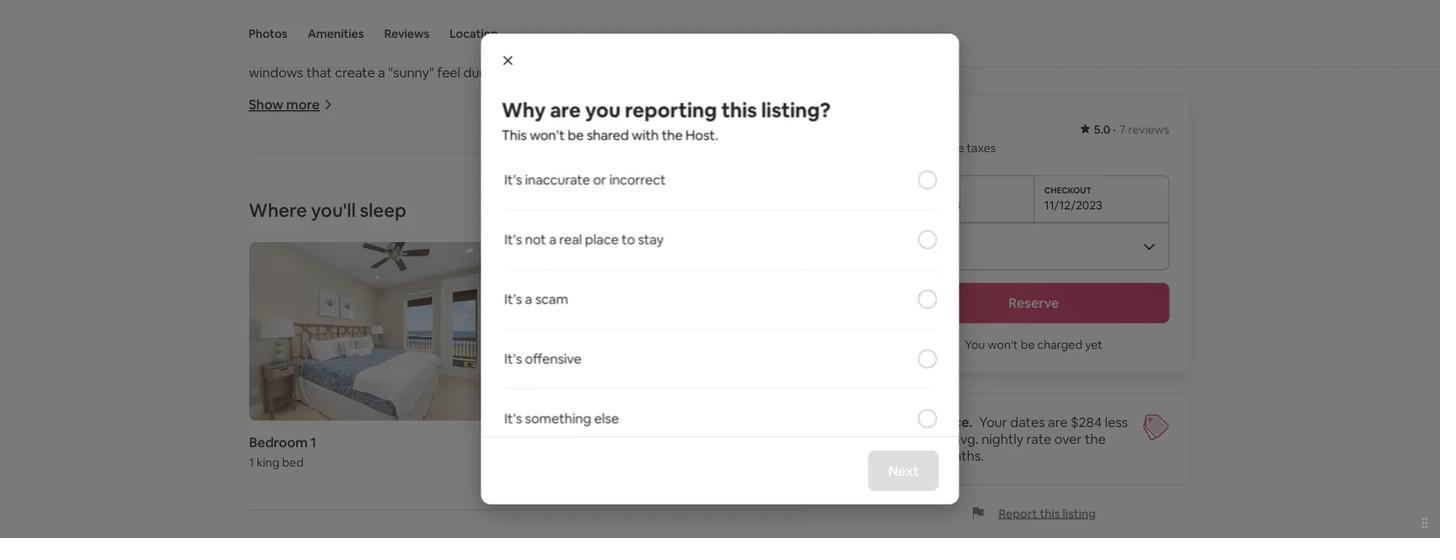 Task type: vqa. For each thing, say whether or not it's contained in the screenshot.
Self
no



Task type: describe. For each thing, give the bounding box(es) containing it.
bedroom 2
[[531, 434, 600, 451]]

bedroom for bedroom 1 1 king bed
[[249, 434, 308, 451]]

sleep
[[360, 199, 407, 223]]

are inside why are you reporting this listing? this won't be shared with the host.
[[550, 97, 581, 123]]

bedroom for bedroom 2
[[531, 434, 589, 451]]

reserve
[[1009, 295, 1060, 312]]

·
[[1114, 122, 1117, 137]]

months.
[[934, 448, 984, 465]]

0 vertical spatial a
[[549, 231, 556, 249]]

real
[[559, 231, 582, 249]]

total before taxes
[[899, 140, 996, 155]]

this inside why are you reporting this listing? this won't be shared with the host.
[[721, 97, 757, 123]]

to
[[622, 231, 635, 249]]

11/12/2023
[[1045, 197, 1103, 213]]

this
[[501, 127, 527, 144]]

photos button
[[249, 0, 288, 67]]

charged
[[1038, 337, 1083, 352]]

than
[[899, 431, 927, 448]]

it's a scam
[[504, 291, 568, 308]]

show
[[249, 96, 284, 113]]

avg.
[[954, 431, 979, 448]]

rate
[[1027, 431, 1052, 448]]

bedroom 2 button
[[531, 242, 799, 470]]

dates
[[1011, 414, 1046, 432]]

2 inside button
[[592, 434, 600, 451]]

bedroom 1 1 king bed
[[249, 434, 316, 470]]

It's something else radio
[[918, 410, 937, 429]]

2 vertical spatial 1
[[249, 455, 254, 470]]

0 vertical spatial 2
[[715, 201, 722, 216]]

5.0 · 7 reviews
[[1095, 122, 1170, 137]]

3
[[924, 448, 931, 465]]

reviews button
[[384, 0, 430, 67]]

yet
[[1086, 337, 1103, 352]]

1 / 2
[[700, 201, 722, 216]]

offensive
[[525, 351, 581, 368]]

why are you reporting this listing? this won't be shared with the host.
[[501, 97, 831, 144]]

it's for it's not a real place to stay
[[504, 231, 522, 249]]

your
[[980, 414, 1008, 432]]

it's for it's something else
[[504, 411, 522, 428]]

show more
[[249, 96, 320, 113]]

It's offensive radio
[[918, 350, 937, 369]]

amenities button
[[308, 0, 364, 67]]

less
[[1106, 414, 1129, 432]]

over
[[1055, 431, 1083, 448]]

bed
[[282, 455, 303, 470]]

reporting
[[625, 97, 717, 123]]

2 horizontal spatial 1
[[700, 201, 705, 216]]

reserve button
[[899, 283, 1170, 324]]

it's something else
[[504, 411, 619, 428]]

why
[[501, 97, 546, 123]]

1 horizontal spatial this
[[1040, 507, 1061, 522]]

11/7/2023
[[909, 197, 961, 213]]

it's for it's a scam
[[504, 291, 522, 308]]

It's inaccurate or incorrect radio
[[918, 171, 937, 190]]

0 horizontal spatial a
[[525, 291, 532, 308]]

with
[[632, 127, 659, 144]]

next
[[889, 463, 919, 480]]

nightly
[[982, 431, 1024, 448]]

are inside 'your dates are $284 less than the avg. nightly rate over the last 3 months.'
[[1049, 414, 1068, 432]]

king
[[256, 455, 279, 470]]

you
[[966, 337, 986, 352]]

before
[[928, 140, 965, 155]]

7
[[1120, 122, 1126, 137]]



Task type: locate. For each thing, give the bounding box(es) containing it.
not
[[525, 231, 546, 249]]

listing?
[[761, 97, 831, 123]]

more
[[286, 96, 320, 113]]

amenities
[[308, 26, 364, 41]]

the down it's something else option
[[930, 431, 951, 448]]

bedroom 2 image
[[531, 242, 799, 421], [531, 242, 799, 421]]

5 it's from the top
[[504, 411, 522, 428]]

2 bedroom from the left
[[531, 434, 589, 451]]

bedroom 1 image
[[249, 242, 517, 421], [249, 242, 517, 421]]

listing
[[1063, 507, 1097, 522]]

2 it's from the top
[[504, 231, 522, 249]]

report this listing button
[[972, 507, 1097, 522]]

0 horizontal spatial the
[[662, 127, 683, 144]]

it's for it's offensive
[[504, 351, 522, 368]]

something
[[525, 411, 591, 428]]

photos
[[249, 26, 288, 41]]

this left listing on the right
[[1040, 507, 1061, 522]]

it's left scam
[[504, 291, 522, 308]]

scam
[[535, 291, 568, 308]]

be right won't
[[1021, 337, 1035, 352]]

inaccurate
[[525, 172, 590, 189]]

you
[[585, 97, 621, 123]]

2 horizontal spatial the
[[1086, 431, 1106, 448]]

host.
[[686, 127, 718, 144]]

1 vertical spatial 1
[[310, 434, 316, 451]]

report this listing
[[999, 507, 1097, 522]]

show more button
[[249, 96, 333, 113]]

1 horizontal spatial the
[[930, 431, 951, 448]]

price.
[[937, 414, 973, 432]]

it's left something
[[504, 411, 522, 428]]

reviews
[[1129, 122, 1170, 137]]

0 horizontal spatial 1
[[249, 455, 254, 470]]

it's left the not
[[504, 231, 522, 249]]

1 it's from the top
[[504, 172, 522, 189]]

a
[[549, 231, 556, 249], [525, 291, 532, 308]]

location button
[[450, 0, 498, 67]]

1 bedroom from the left
[[249, 434, 308, 451]]

It's a scam radio
[[918, 291, 937, 309]]

it's left inaccurate
[[504, 172, 522, 189]]

are left $284
[[1049, 414, 1068, 432]]

be
[[568, 127, 584, 144], [1021, 337, 1035, 352]]

taxes
[[967, 140, 996, 155]]

1
[[700, 201, 705, 216], [310, 434, 316, 451], [249, 455, 254, 470]]

1 horizontal spatial 1
[[310, 434, 316, 451]]

your dates are $284 less than the avg. nightly rate over the last 3 months.
[[899, 414, 1129, 465]]

3 it's from the top
[[504, 291, 522, 308]]

stay
[[638, 231, 664, 249]]

last
[[899, 448, 921, 465]]

bedroom inside bedroom 1 1 king bed
[[249, 434, 308, 451]]

0 vertical spatial 1
[[700, 201, 705, 216]]

2 down else
[[592, 434, 600, 451]]

0 horizontal spatial be
[[568, 127, 584, 144]]

incorrect
[[609, 172, 666, 189]]

It's not a real place to stay radio
[[918, 231, 937, 249]]

the for than
[[1086, 431, 1106, 448]]

place
[[585, 231, 619, 249]]

1 vertical spatial this
[[1040, 507, 1061, 522]]

bedroom
[[249, 434, 308, 451], [531, 434, 589, 451]]

a right the not
[[549, 231, 556, 249]]

it's not a real place to stay
[[504, 231, 664, 249]]

good
[[899, 414, 935, 432]]

it's offensive
[[504, 351, 581, 368]]

4 it's from the top
[[504, 351, 522, 368]]

good price.
[[899, 414, 973, 432]]

$284
[[1071, 414, 1103, 432]]

0 horizontal spatial are
[[550, 97, 581, 123]]

bedroom inside button
[[531, 434, 589, 451]]

it's left offensive
[[504, 351, 522, 368]]

it's inaccurate or incorrect
[[504, 172, 666, 189]]

or
[[593, 172, 606, 189]]

bedroom up king
[[249, 434, 308, 451]]

this left the listing?
[[721, 97, 757, 123]]

next button
[[869, 451, 939, 492]]

0 horizontal spatial this
[[721, 97, 757, 123]]

2 right /
[[715, 201, 722, 216]]

0 vertical spatial are
[[550, 97, 581, 123]]

1 horizontal spatial a
[[549, 231, 556, 249]]

are
[[550, 97, 581, 123], [1049, 414, 1068, 432]]

2
[[715, 201, 722, 216], [592, 434, 600, 451]]

where you'll sleep
[[249, 199, 407, 223]]

be right won't
[[568, 127, 584, 144]]

0 vertical spatial be
[[568, 127, 584, 144]]

the inside why are you reporting this listing? this won't be shared with the host.
[[662, 127, 683, 144]]

/
[[707, 201, 712, 216]]

the right over
[[1086, 431, 1106, 448]]

where
[[249, 199, 307, 223]]

0 horizontal spatial bedroom
[[249, 434, 308, 451]]

won't
[[988, 337, 1019, 352]]

the for listing?
[[662, 127, 683, 144]]

the
[[662, 127, 683, 144], [930, 431, 951, 448], [1086, 431, 1106, 448]]

are up won't
[[550, 97, 581, 123]]

1 horizontal spatial are
[[1049, 414, 1068, 432]]

else
[[594, 411, 619, 428]]

the down reporting
[[662, 127, 683, 144]]

this
[[721, 97, 757, 123], [1040, 507, 1061, 522]]

total
[[899, 140, 926, 155]]

a left scam
[[525, 291, 532, 308]]

it's for it's inaccurate or incorrect
[[504, 172, 522, 189]]

1 vertical spatial a
[[525, 291, 532, 308]]

1 horizontal spatial be
[[1021, 337, 1035, 352]]

1 vertical spatial be
[[1021, 337, 1035, 352]]

1 horizontal spatial 2
[[715, 201, 722, 216]]

bedroom down it's something else
[[531, 434, 589, 451]]

1 vertical spatial are
[[1049, 414, 1068, 432]]

where you'll sleep region
[[242, 195, 806, 477]]

it's
[[504, 172, 522, 189], [504, 231, 522, 249], [504, 291, 522, 308], [504, 351, 522, 368], [504, 411, 522, 428]]

be inside why are you reporting this listing? this won't be shared with the host.
[[568, 127, 584, 144]]

1 horizontal spatial bedroom
[[531, 434, 589, 451]]

report
[[999, 507, 1038, 522]]

shared
[[587, 127, 629, 144]]

why are you reporting this listing? dialog
[[481, 34, 960, 505]]

won't
[[530, 127, 565, 144]]

1 vertical spatial 2
[[592, 434, 600, 451]]

location
[[450, 26, 498, 41]]

you won't be charged yet
[[966, 337, 1103, 352]]

you'll
[[311, 199, 356, 223]]

0 horizontal spatial 2
[[592, 434, 600, 451]]

0 vertical spatial this
[[721, 97, 757, 123]]

5.0
[[1095, 122, 1111, 137]]

reviews
[[384, 26, 430, 41]]



